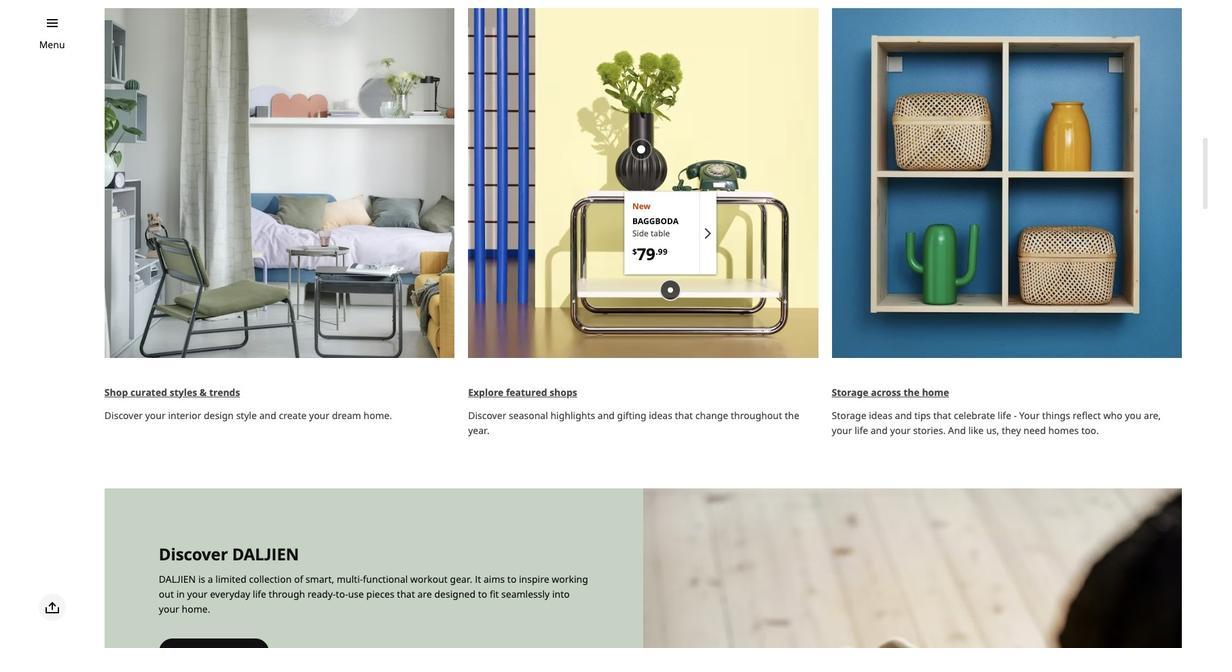Task type: describe. For each thing, give the bounding box(es) containing it.
styles
[[170, 386, 197, 399]]

$
[[633, 246, 637, 257]]

celebrate
[[954, 409, 996, 422]]

your
[[1020, 409, 1040, 422]]

your down curated
[[145, 409, 166, 422]]

tips
[[915, 409, 931, 422]]

99
[[658, 246, 668, 257]]

daljien is a limited collection of smart, multi-functional workout gear. it aims to inspire working out in your everyday life through ready-to-use pieces that are designed to fit seamlessly into your home.
[[159, 573, 588, 615]]

woman excercising image
[[644, 489, 1182, 648]]

that inside storage ideas and tips that celebrate life - your things reflect who you are, your life and your stories. and like us, they need homes too.
[[934, 409, 952, 422]]

1 horizontal spatial daljien
[[232, 543, 299, 565]]

style
[[236, 409, 257, 422]]

that inside daljien is a limited collection of smart, multi-functional workout gear. it aims to inspire working out in your everyday life through ready-to-use pieces that are designed to fit seamlessly into your home.
[[397, 588, 415, 601]]

0 vertical spatial to
[[508, 573, 517, 586]]

storage for storage ideas and tips that celebrate life - your things reflect who you are, your life and your stories. and like us, they need homes too.
[[832, 409, 867, 422]]

new baggboda side table $ 79 . 99
[[633, 201, 679, 265]]

discover for discover your interior design style and create your dream home.
[[105, 409, 143, 422]]

and left tips
[[895, 409, 912, 422]]

interior
[[168, 409, 201, 422]]

stories.
[[913, 424, 946, 437]]

curated
[[130, 386, 167, 399]]

things
[[1043, 409, 1071, 422]]

discover for discover seasonal highlights and gifting ideas that change throughout the year.
[[468, 409, 507, 422]]

that inside the discover seasonal highlights and gifting ideas that change throughout the year.
[[675, 409, 693, 422]]

us,
[[987, 424, 1000, 437]]

table with vase image
[[468, 8, 819, 358]]

storage across the home link
[[832, 386, 950, 399]]

functional
[[363, 573, 408, 586]]

menu
[[39, 38, 65, 51]]

ideas inside the discover seasonal highlights and gifting ideas that change throughout the year.
[[649, 409, 673, 422]]

is
[[198, 573, 205, 586]]

they
[[1002, 424, 1021, 437]]

pieces
[[366, 588, 395, 601]]

discover for discover daljien
[[159, 543, 228, 565]]

designed
[[435, 588, 476, 601]]

into
[[552, 588, 570, 601]]

discover daljien
[[159, 543, 299, 565]]

featured
[[506, 386, 547, 399]]

shops
[[550, 386, 578, 399]]

your right create
[[309, 409, 330, 422]]

dream
[[332, 409, 361, 422]]

limited
[[216, 573, 247, 586]]

storage for storage across the home
[[832, 386, 869, 399]]

working
[[552, 573, 588, 586]]

aims
[[484, 573, 505, 586]]

gifting
[[617, 409, 647, 422]]

homes
[[1049, 424, 1079, 437]]

the inside the discover seasonal highlights and gifting ideas that change throughout the year.
[[785, 409, 800, 422]]

a
[[208, 573, 213, 586]]

fit
[[490, 588, 499, 601]]

1 horizontal spatial home.
[[364, 409, 392, 422]]

explore featured shops link
[[468, 386, 578, 399]]

design
[[204, 409, 234, 422]]

seasonal
[[509, 409, 548, 422]]

baggboda
[[633, 215, 679, 227]]

2 horizontal spatial life
[[998, 409, 1012, 422]]

and inside the discover seasonal highlights and gifting ideas that change throughout the year.
[[598, 409, 615, 422]]

ideas inside storage ideas and tips that celebrate life - your things reflect who you are, your life and your stories. and like us, they need homes too.
[[869, 409, 893, 422]]

discover seasonal highlights and gifting ideas that change throughout the year.
[[468, 409, 800, 437]]

menu button
[[39, 37, 65, 52]]



Task type: locate. For each thing, give the bounding box(es) containing it.
it
[[475, 573, 481, 586]]

1 ideas from the left
[[869, 409, 893, 422]]

explore featured shops
[[468, 386, 578, 399]]

smart,
[[306, 573, 334, 586]]

discover up is
[[159, 543, 228, 565]]

and
[[949, 424, 966, 437]]

reflect
[[1073, 409, 1101, 422]]

are
[[418, 588, 432, 601]]

1 horizontal spatial to
[[508, 573, 517, 586]]

across
[[871, 386, 902, 399]]

home. inside daljien is a limited collection of smart, multi-functional workout gear. it aims to inspire working out in your everyday life through ready-to-use pieces that are designed to fit seamlessly into your home.
[[182, 603, 210, 615]]

0 horizontal spatial that
[[397, 588, 415, 601]]

in
[[176, 588, 185, 601]]

you
[[1125, 409, 1142, 422]]

daljien inside daljien is a limited collection of smart, multi-functional workout gear. it aims to inspire working out in your everyday life through ready-to-use pieces that are designed to fit seamlessly into your home.
[[159, 573, 196, 586]]

1 vertical spatial life
[[855, 424, 869, 437]]

0 vertical spatial daljien
[[232, 543, 299, 565]]

to right aims
[[508, 573, 517, 586]]

new
[[633, 201, 651, 212]]

0 horizontal spatial to
[[478, 588, 487, 601]]

workout
[[410, 573, 448, 586]]

discover up year.
[[468, 409, 507, 422]]

0 vertical spatial home.
[[364, 409, 392, 422]]

trends
[[209, 386, 240, 399]]

year.
[[468, 424, 490, 437]]

of
[[294, 573, 303, 586]]

shop curated styles & trends
[[105, 386, 240, 399]]

and right style
[[259, 409, 276, 422]]

out
[[159, 588, 174, 601]]

multi-
[[337, 573, 363, 586]]

2 ideas from the left
[[649, 409, 673, 422]]

2 horizontal spatial that
[[934, 409, 952, 422]]

your down is
[[187, 588, 208, 601]]

home. down 'in' on the bottom of the page
[[182, 603, 210, 615]]

-
[[1014, 409, 1017, 422]]

shop curated styles & trends link
[[105, 386, 240, 399]]

ideas
[[869, 409, 893, 422], [649, 409, 673, 422]]

too.
[[1082, 424, 1099, 437]]

1 horizontal spatial ideas
[[869, 409, 893, 422]]

1 vertical spatial to
[[478, 588, 487, 601]]

like
[[969, 424, 984, 437]]

change
[[696, 409, 729, 422]]

1 vertical spatial the
[[785, 409, 800, 422]]

through
[[269, 588, 305, 601]]

daljien up 'in' on the bottom of the page
[[159, 573, 196, 586]]

your down storage across the home
[[832, 424, 853, 437]]

collection
[[249, 573, 292, 586]]

and
[[259, 409, 276, 422], [895, 409, 912, 422], [598, 409, 615, 422], [871, 424, 888, 437]]

0 horizontal spatial home.
[[182, 603, 210, 615]]

0 vertical spatial storage
[[832, 386, 869, 399]]

throughout
[[731, 409, 783, 422]]

the right throughout
[[785, 409, 800, 422]]

everyday
[[210, 588, 250, 601]]

create
[[279, 409, 307, 422]]

your down out
[[159, 603, 179, 615]]

&
[[200, 386, 207, 399]]

storage
[[832, 386, 869, 399], [832, 409, 867, 422]]

the left the home
[[904, 386, 920, 399]]

home. right dream
[[364, 409, 392, 422]]

0 horizontal spatial daljien
[[159, 573, 196, 586]]

shelves image
[[832, 8, 1182, 358]]

1 vertical spatial daljien
[[159, 573, 196, 586]]

to
[[508, 573, 517, 586], [478, 588, 487, 601]]

side
[[633, 228, 649, 239]]

to left "fit"
[[478, 588, 487, 601]]

0 horizontal spatial discover
[[105, 409, 143, 422]]

that right tips
[[934, 409, 952, 422]]

0 horizontal spatial the
[[785, 409, 800, 422]]

1 horizontal spatial life
[[855, 424, 869, 437]]

that
[[934, 409, 952, 422], [675, 409, 693, 422], [397, 588, 415, 601]]

and down across
[[871, 424, 888, 437]]

storage down storage across the home
[[832, 409, 867, 422]]

to-
[[336, 588, 348, 601]]

storage ideas and tips that celebrate life - your things reflect who you are, your life and your stories. and like us, they need homes too.
[[832, 409, 1161, 437]]

shop
[[105, 386, 128, 399]]

discover your interior design style and create your dream home.
[[105, 409, 392, 422]]

storage inside storage ideas and tips that celebrate life - your things reflect who you are, your life and your stories. and like us, they need homes too.
[[832, 409, 867, 422]]

gear.
[[450, 573, 473, 586]]

0 horizontal spatial ideas
[[649, 409, 673, 422]]

highlights
[[551, 409, 595, 422]]

.
[[656, 246, 658, 257]]

1 horizontal spatial discover
[[159, 543, 228, 565]]

1 vertical spatial home.
[[182, 603, 210, 615]]

inspire
[[519, 573, 550, 586]]

table
[[651, 228, 670, 239]]

home.
[[364, 409, 392, 422], [182, 603, 210, 615]]

discover
[[105, 409, 143, 422], [468, 409, 507, 422], [159, 543, 228, 565]]

2 vertical spatial life
[[253, 588, 266, 601]]

need
[[1024, 424, 1046, 437]]

life
[[998, 409, 1012, 422], [855, 424, 869, 437], [253, 588, 266, 601]]

discover inside the discover seasonal highlights and gifting ideas that change throughout the year.
[[468, 409, 507, 422]]

home
[[922, 386, 950, 399]]

0 vertical spatial the
[[904, 386, 920, 399]]

chair image
[[105, 8, 455, 358]]

storage across the home
[[832, 386, 950, 399]]

daljien up 'collection'
[[232, 543, 299, 565]]

2 storage from the top
[[832, 409, 867, 422]]

0 vertical spatial life
[[998, 409, 1012, 422]]

storage left across
[[832, 386, 869, 399]]

that left change
[[675, 409, 693, 422]]

1 vertical spatial storage
[[832, 409, 867, 422]]

and left gifting in the bottom right of the page
[[598, 409, 615, 422]]

your
[[145, 409, 166, 422], [309, 409, 330, 422], [832, 424, 853, 437], [891, 424, 911, 437], [187, 588, 208, 601], [159, 603, 179, 615]]

are,
[[1144, 409, 1161, 422]]

ready-
[[308, 588, 336, 601]]

79
[[637, 243, 656, 265]]

0 horizontal spatial life
[[253, 588, 266, 601]]

life down 'collection'
[[253, 588, 266, 601]]

discover down "shop"
[[105, 409, 143, 422]]

use
[[348, 588, 364, 601]]

products shown on image element
[[625, 192, 716, 274]]

1 storage from the top
[[832, 386, 869, 399]]

life left '-'
[[998, 409, 1012, 422]]

ideas right gifting in the bottom right of the page
[[649, 409, 673, 422]]

2 horizontal spatial discover
[[468, 409, 507, 422]]

your left stories.
[[891, 424, 911, 437]]

that left 'are'
[[397, 588, 415, 601]]

1 horizontal spatial that
[[675, 409, 693, 422]]

explore
[[468, 386, 504, 399]]

life inside daljien is a limited collection of smart, multi-functional workout gear. it aims to inspire working out in your everyday life through ready-to-use pieces that are designed to fit seamlessly into your home.
[[253, 588, 266, 601]]

who
[[1104, 409, 1123, 422]]

ideas down across
[[869, 409, 893, 422]]

daljien
[[232, 543, 299, 565], [159, 573, 196, 586]]

1 horizontal spatial the
[[904, 386, 920, 399]]

the
[[904, 386, 920, 399], [785, 409, 800, 422]]

seamlessly
[[502, 588, 550, 601]]

life down storage across the home
[[855, 424, 869, 437]]



Task type: vqa. For each thing, say whether or not it's contained in the screenshot.
47
no



